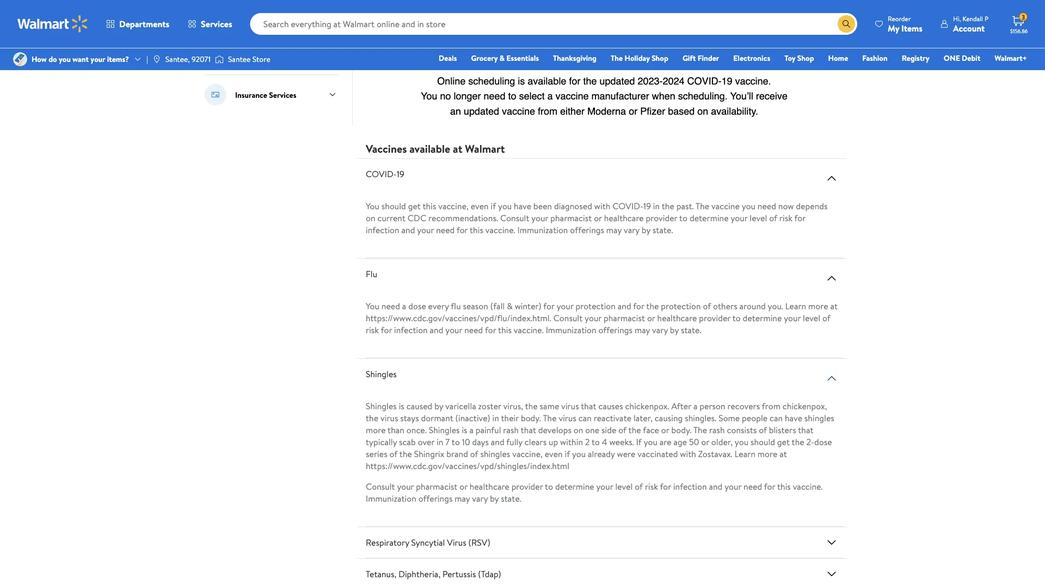 Task type: vqa. For each thing, say whether or not it's contained in the screenshot.
Grocery dropdown button
no



Task type: describe. For each thing, give the bounding box(es) containing it.
vaccine, inside the you should get this vaccine, even if you have been diagnosed with covid-19 in the past. the vaccine you need now depends on current cdc recommendations. consult your pharmacist or healthcare provider to determine your level of risk for infection and your need for this vaccine. immunization offerings may vary by state.
[[438, 200, 469, 212]]

walmart insurance services image
[[205, 84, 226, 106]]

https://www.cdc.gov/vaccines/vpd/shingles/index.html
[[366, 461, 570, 473]]

services button
[[179, 11, 242, 37]]

of down flu image
[[823, 313, 831, 325]]

respiratory syncytial virus (rsv) image
[[825, 537, 838, 550]]

risk inside the you should get this vaccine, even if you have been diagnosed with covid-19 in the past. the vaccine you need now depends on current cdc recommendations. consult your pharmacist or healthcare provider to determine your level of risk for infection and your need for this vaccine. immunization offerings may vary by state.
[[780, 212, 793, 224]]

by inside the you should get this vaccine, even if you have been diagnosed with covid-19 in the past. the vaccine you need now depends on current cdc recommendations. consult your pharmacist or healthcare provider to determine your level of risk for infection and your need for this vaccine. immunization offerings may vary by state.
[[642, 224, 651, 236]]

others
[[713, 301, 738, 313]]

covid 19 image
[[825, 172, 838, 185]]

pharmacist inside consult your pharmacist or healthcare provider to determine your level of risk for infection and your need for this vaccine. immunization offerings may vary by state.
[[416, 481, 458, 493]]

after
[[672, 401, 691, 413]]

Search search field
[[250, 13, 858, 35]]

and inside 'shingles is caused by varicella zoster virus, the same virus that causes chickenpox. after a person recovers from chickenpox, the virus stays dormant (inactive) in their body. the virus can reactivate later, causing shingles. some people can have shingles more than once. shingles is a painful rash that develops on one side of the face or body. the rash consists of blisters that typically scab over in 7 to 10 days and fully clears up within 2 to 4 weeks. if you are age 50 or older, you should get the 2-dose series of the shingrix brand of shingles vaccine, even if you already were vaccinated with zostavax. learn more at https://www.cdc.gov/vaccines/vpd/shingles/index.html'
[[491, 437, 505, 449]]

age inside 'shingles is caused by varicella zoster virus, the same virus that causes chickenpox. after a person recovers from chickenpox, the virus stays dormant (inactive) in their body. the virus can reactivate later, causing shingles. some people can have shingles more than once. shingles is a painful rash that develops on one side of the face or body. the rash consists of blisters that typically scab over in 7 to 10 days and fully clears up within 2 to 4 weeks. if you are age 50 or older, you should get the 2-dose series of the shingrix brand of shingles vaccine, even if you already were vaccinated with zostavax. learn more at https://www.cdc.gov/vaccines/vpd/shingles/index.html'
[[674, 437, 687, 449]]

0 horizontal spatial is
[[399, 401, 404, 413]]

departments
[[119, 18, 169, 30]]

vaccine, inside 'shingles is caused by varicella zoster virus, the same virus that causes chickenpox. after a person recovers from chickenpox, the virus stays dormant (inactive) in their body. the virus can reactivate later, causing shingles. some people can have shingles more than once. shingles is a painful rash that develops on one side of the face or body. the rash consists of blisters that typically scab over in 7 to 10 days and fully clears up within 2 to 4 weeks. if you are age 50 or older, you should get the 2-dose series of the shingrix brand of shingles vaccine, even if you already were vaccinated with zostavax. learn more at https://www.cdc.gov/vaccines/vpd/shingles/index.html'
[[512, 449, 543, 461]]

vision center
[[235, 10, 281, 21]]

shingrix
[[414, 449, 444, 461]]

*$0
[[366, 7, 377, 18]]

infection inside the you should get this vaccine, even if you have been diagnosed with covid-19 in the past. the vaccine you need now depends on current cdc recommendations. consult your pharmacist or healthcare provider to determine your level of risk for infection and your need for this vaccine. immunization offerings may vary by state.
[[366, 224, 399, 236]]

once.
[[407, 425, 427, 437]]

healthcare inside consult your pharmacist or healthcare provider to determine your level of risk for infection and your need for this vaccine. immunization offerings may vary by state.
[[470, 481, 509, 493]]

0 vertical spatial 19
[[397, 168, 404, 180]]

around
[[740, 301, 766, 313]]

level inside consult your pharmacist or healthcare provider to determine your level of risk for infection and your need for this vaccine. immunization offerings may vary by state.
[[615, 481, 633, 493]]

0 horizontal spatial covid-
[[366, 168, 397, 180]]

debit
[[962, 53, 981, 63]]

items?
[[107, 54, 129, 64]]

face
[[643, 425, 659, 437]]

2 vertical spatial shingles
[[429, 425, 460, 437]]

registry link
[[897, 52, 935, 64]]

holiday
[[625, 53, 650, 63]]

1 vertical spatial walmart
[[465, 141, 505, 156]]

(inactive)
[[455, 413, 490, 425]]

covid- inside the you should get this vaccine, even if you have been diagnosed with covid-19 in the past. the vaccine you need now depends on current cdc recommendations. consult your pharmacist or healthcare provider to determine your level of risk for infection and your need for this vaccine. immunization offerings may vary by state.
[[613, 200, 644, 212]]

virus left stays at the left of page
[[381, 413, 398, 425]]

even inside 'shingles is caused by varicella zoster virus, the same virus that causes chickenpox. after a person recovers from chickenpox, the virus stays dormant (inactive) in their body. the virus can reactivate later, causing shingles. some people can have shingles more than once. shingles is a painful rash that develops on one side of the face or body. the rash consists of blisters that typically scab over in 7 to 10 days and fully clears up within 2 to 4 weeks. if you are age 50 or older, you should get the 2-dose series of the shingrix brand of shingles vaccine, even if you already were vaccinated with zostavax. learn more at https://www.cdc.gov/vaccines/vpd/shingles/index.html'
[[545, 449, 563, 461]]

you for current
[[366, 200, 379, 212]]

of left 'others'
[[703, 301, 711, 313]]

2 shop from the left
[[798, 53, 814, 63]]

the inside the you should get this vaccine, even if you have been diagnosed with covid-19 in the past. the vaccine you need now depends on current cdc recommendations. consult your pharmacist or healthcare provider to determine your level of risk for infection and your need for this vaccine. immunization offerings may vary by state.
[[696, 200, 710, 212]]

& inside you need a dose every flu season (fall & winter) for your protection and for the protection of others around you. learn more at https://www.cdc.gov/vaccines/vpd/flu/index.html. consult your pharmacist or healthcare provider to determine your level of risk for infection and your need for this vaccine. immunization offerings may vary by state.
[[507, 301, 513, 313]]

1 horizontal spatial shingles
[[805, 413, 835, 425]]

with inside *$0 copay with most insurances. state, age & health restrictions may apply.
[[400, 7, 414, 18]]

of inside the you should get this vaccine, even if you have been diagnosed with covid-19 in the past. the vaccine you need now depends on current cdc recommendations. consult your pharmacist or healthcare provider to determine your level of risk for infection and your need for this vaccine. immunization offerings may vary by state.
[[769, 212, 777, 224]]

their
[[501, 413, 519, 425]]

healthcare inside the you should get this vaccine, even if you have been diagnosed with covid-19 in the past. the vaccine you need now depends on current cdc recommendations. consult your pharmacist or healthcare provider to determine your level of risk for infection and your need for this vaccine. immunization offerings may vary by state.
[[604, 212, 644, 224]]

thanksgiving link
[[548, 52, 602, 64]]

apply.
[[366, 19, 385, 30]]

0 horizontal spatial more
[[366, 425, 386, 437]]

kendall
[[963, 14, 983, 23]]

1 horizontal spatial services
[[269, 89, 296, 100]]

you need a dose every flu season (fall & winter) for your protection and for the protection of others around you. learn more at https://www.cdc.gov/vaccines/vpd/flu/index.html. consult your pharmacist or healthcare provider to determine your level of risk for infection and your need for this vaccine. immunization offerings may vary by state.
[[366, 301, 838, 337]]

my
[[888, 22, 900, 34]]

have inside the you should get this vaccine, even if you have been diagnosed with covid-19 in the past. the vaccine you need now depends on current cdc recommendations. consult your pharmacist or healthcare provider to determine your level of risk for infection and your need for this vaccine. immunization offerings may vary by state.
[[514, 200, 531, 212]]

shingles for shingles
[[366, 369, 397, 381]]

risk inside consult your pharmacist or healthcare provider to determine your level of risk for infection and your need for this vaccine. immunization offerings may vary by state.
[[645, 481, 658, 493]]

painful
[[476, 425, 501, 437]]

at inside you need a dose every flu season (fall & winter) for your protection and for the protection of others around you. learn more at https://www.cdc.gov/vaccines/vpd/flu/index.html. consult your pharmacist or healthcare provider to determine your level of risk for infection and your need for this vaccine. immunization offerings may vary by state.
[[831, 301, 838, 313]]

provider inside you need a dose every flu season (fall & winter) for your protection and for the protection of others around you. learn more at https://www.cdc.gov/vaccines/vpd/flu/index.html. consult your pharmacist or healthcare provider to determine your level of risk for infection and your need for this vaccine. immunization offerings may vary by state.
[[699, 313, 731, 325]]

|
[[146, 54, 148, 64]]

the inside the you should get this vaccine, even if you have been diagnosed with covid-19 in the past. the vaccine you need now depends on current cdc recommendations. consult your pharmacist or healthcare provider to determine your level of risk for infection and your need for this vaccine. immunization offerings may vary by state.
[[662, 200, 674, 212]]

this inside consult your pharmacist or healthcare provider to determine your level of risk for infection and your need for this vaccine. immunization offerings may vary by state.
[[777, 481, 791, 493]]

with inside the you should get this vaccine, even if you have been diagnosed with covid-19 in the past. the vaccine you need now depends on current cdc recommendations. consult your pharmacist or healthcare provider to determine your level of risk for infection and your need for this vaccine. immunization offerings may vary by state.
[[594, 200, 611, 212]]

state,
[[472, 7, 492, 18]]

vaccine. inside the you should get this vaccine, even if you have been diagnosed with covid-19 in the past. the vaccine you need now depends on current cdc recommendations. consult your pharmacist or healthcare provider to determine your level of risk for infection and your need for this vaccine. immunization offerings may vary by state.
[[485, 224, 515, 236]]

dormant
[[421, 413, 453, 425]]

1 vertical spatial &
[[500, 53, 505, 63]]

health
[[265, 50, 287, 60]]

0 horizontal spatial body.
[[521, 413, 541, 425]]

chickenpox,
[[783, 401, 827, 413]]

electronics
[[734, 53, 770, 63]]

50
[[689, 437, 699, 449]]

3
[[1022, 12, 1025, 22]]

typically
[[366, 437, 397, 449]]

deals link
[[434, 52, 462, 64]]

hi, kendall p account
[[953, 14, 989, 34]]

virus
[[447, 537, 466, 549]]

consult inside you need a dose every flu season (fall & winter) for your protection and for the protection of others around you. learn more at https://www.cdc.gov/vaccines/vpd/flu/index.html. consult your pharmacist or healthcare provider to determine your level of risk for infection and your need for this vaccine. immunization offerings may vary by state.
[[554, 313, 583, 325]]

1 horizontal spatial that
[[581, 401, 596, 413]]

0 horizontal spatial that
[[521, 425, 536, 437]]

one debit
[[944, 53, 981, 63]]

stays
[[400, 413, 419, 425]]

grocery
[[471, 53, 498, 63]]

even inside the you should get this vaccine, even if you have been diagnosed with covid-19 in the past. the vaccine you need now depends on current cdc recommendations. consult your pharmacist or healthcare provider to determine your level of risk for infection and your need for this vaccine. immunization offerings may vary by state.
[[471, 200, 489, 212]]

vision
[[235, 10, 256, 21]]

were
[[617, 449, 636, 461]]

immunization inside the you should get this vaccine, even if you have been diagnosed with covid-19 in the past. the vaccine you need now depends on current cdc recommendations. consult your pharmacist or healthcare provider to determine your level of risk for infection and your need for this vaccine. immunization offerings may vary by state.
[[518, 224, 568, 236]]

diagnosed
[[554, 200, 592, 212]]

p
[[985, 14, 989, 23]]

offerings inside the you should get this vaccine, even if you have been diagnosed with covid-19 in the past. the vaccine you need now depends on current cdc recommendations. consult your pharmacist or healthcare provider to determine your level of risk for infection and your need for this vaccine. immunization offerings may vary by state.
[[570, 224, 604, 236]]

get inside 'shingles is caused by varicella zoster virus, the same virus that causes chickenpox. after a person recovers from chickenpox, the virus stays dormant (inactive) in their body. the virus can reactivate later, causing shingles. some people can have shingles more than once. shingles is a painful rash that develops on one side of the face or body. the rash consists of blisters that typically scab over in 7 to 10 days and fully clears up within 2 to 4 weeks. if you are age 50 or older, you should get the 2-dose series of the shingrix brand of shingles vaccine, even if you already were vaccinated with zostavax. learn more at https://www.cdc.gov/vaccines/vpd/shingles/index.html'
[[777, 437, 790, 449]]

infection inside you need a dose every flu season (fall & winter) for your protection and for the protection of others around you. learn more at https://www.cdc.gov/vaccines/vpd/flu/index.html. consult your pharmacist or healthcare provider to determine your level of risk for infection and your need for this vaccine. immunization offerings may vary by state.
[[394, 325, 428, 337]]

diphtheria,
[[399, 569, 441, 581]]

provider inside the you should get this vaccine, even if you have been diagnosed with covid-19 in the past. the vaccine you need now depends on current cdc recommendations. consult your pharmacist or healthcare provider to determine your level of risk for infection and your need for this vaccine. immunization offerings may vary by state.
[[646, 212, 678, 224]]

home
[[828, 53, 848, 63]]

health
[[514, 7, 534, 18]]

one debit link
[[939, 52, 986, 64]]

vaccine. inside consult your pharmacist or healthcare provider to determine your level of risk for infection and your need for this vaccine. immunization offerings may vary by state.
[[793, 481, 823, 493]]

the holiday shop link
[[606, 52, 673, 64]]

hi,
[[953, 14, 961, 23]]

flu image
[[825, 272, 838, 285]]

reactivate
[[594, 413, 632, 425]]

now
[[778, 200, 794, 212]]

learn inside you need a dose every flu season (fall & winter) for your protection and for the protection of others around you. learn more at https://www.cdc.gov/vaccines/vpd/flu/index.html. consult your pharmacist or healthcare provider to determine your level of risk for infection and your need for this vaccine. immunization offerings may vary by state.
[[786, 301, 806, 313]]

may inside the you should get this vaccine, even if you have been diagnosed with covid-19 in the past. the vaccine you need now depends on current cdc recommendations. consult your pharmacist or healthcare provider to determine your level of risk for infection and your need for this vaccine. immunization offerings may vary by state.
[[606, 224, 622, 236]]

you left already
[[572, 449, 586, 461]]

learn inside 'shingles is caused by varicella zoster virus, the same virus that causes chickenpox. after a person recovers from chickenpox, the virus stays dormant (inactive) in their body. the virus can reactivate later, causing shingles. some people can have shingles more than once. shingles is a painful rash that develops on one side of the face or body. the rash consists of blisters that typically scab over in 7 to 10 days and fully clears up within 2 to 4 weeks. if you are age 50 or older, you should get the 2-dose series of the shingrix brand of shingles vaccine, even if you already were vaccinated with zostavax. learn more at https://www.cdc.gov/vaccines/vpd/shingles/index.html'
[[735, 449, 756, 461]]

this inside you need a dose every flu season (fall & winter) for your protection and for the protection of others around you. learn more at https://www.cdc.gov/vaccines/vpd/flu/index.html. consult your pharmacist or healthcare provider to determine your level of risk for infection and your need for this vaccine. immunization offerings may vary by state.
[[498, 325, 512, 337]]

gift finder
[[683, 53, 719, 63]]

insurances.
[[435, 7, 471, 18]]

1 horizontal spatial body.
[[672, 425, 692, 437]]

2 horizontal spatial a
[[694, 401, 698, 413]]

every
[[428, 301, 449, 313]]

you.
[[768, 301, 783, 313]]

weeks.
[[609, 437, 634, 449]]

1 vertical spatial shingles
[[480, 449, 510, 461]]

Walmart Site-Wide search field
[[250, 13, 858, 35]]

the left holiday
[[611, 53, 623, 63]]

vision center image
[[205, 4, 226, 26]]

consult inside the you should get this vaccine, even if you have been diagnosed with covid-19 in the past. the vaccine you need now depends on current cdc recommendations. consult your pharmacist or healthcare provider to determine your level of risk for infection and your need for this vaccine. immunization offerings may vary by state.
[[500, 212, 529, 224]]

want
[[73, 54, 89, 64]]

0 horizontal spatial at
[[453, 141, 462, 156]]

walmart health image
[[205, 44, 226, 66]]

restrictions
[[536, 7, 574, 18]]

covid-19
[[366, 168, 404, 180]]

virus up within
[[559, 413, 577, 425]]

level inside you need a dose every flu season (fall & winter) for your protection and for the protection of others around you. learn more at https://www.cdc.gov/vaccines/vpd/flu/index.html. consult your pharmacist or healthcare provider to determine your level of risk for infection and your need for this vaccine. immunization offerings may vary by state.
[[803, 313, 821, 325]]

you right the if
[[644, 437, 658, 449]]

santee store
[[228, 54, 270, 64]]

services inside 'services' popup button
[[201, 18, 232, 30]]

or inside the you should get this vaccine, even if you have been diagnosed with covid-19 in the past. the vaccine you need now depends on current cdc recommendations. consult your pharmacist or healthcare provider to determine your level of risk for infection and your need for this vaccine. immunization offerings may vary by state.
[[594, 212, 602, 224]]

of right series
[[390, 449, 398, 461]]

vaccine. inside you need a dose every flu season (fall & winter) for your protection and for the protection of others around you. learn more at https://www.cdc.gov/vaccines/vpd/flu/index.html. consult your pharmacist or healthcare provider to determine your level of risk for infection and your need for this vaccine. immunization offerings may vary by state.
[[514, 325, 544, 337]]

risk inside you need a dose every flu season (fall & winter) for your protection and for the protection of others around you. learn more at https://www.cdc.gov/vaccines/vpd/flu/index.html. consult your pharmacist or healthcare provider to determine your level of risk for infection and your need for this vaccine. immunization offerings may vary by state.
[[366, 325, 379, 337]]

departments button
[[97, 11, 179, 37]]

virus right "same"
[[561, 401, 579, 413]]

the holiday shop
[[611, 53, 669, 63]]

santee, 92071
[[165, 54, 211, 64]]

the up up
[[543, 413, 557, 425]]

walmart+ link
[[990, 52, 1032, 64]]

essentials
[[507, 53, 539, 63]]

to inside the you should get this vaccine, even if you have been diagnosed with covid-19 in the past. the vaccine you need now depends on current cdc recommendations. consult your pharmacist or healthcare provider to determine your level of risk for infection and your need for this vaccine. immunization offerings may vary by state.
[[679, 212, 688, 224]]

grocery & essentials link
[[466, 52, 544, 64]]

finder
[[698, 53, 719, 63]]

0 horizontal spatial in
[[437, 437, 443, 449]]

of left the blisters
[[759, 425, 767, 437]]

1 rash from the left
[[503, 425, 519, 437]]

dose inside 'shingles is caused by varicella zoster virus, the same virus that causes chickenpox. after a person recovers from chickenpox, the virus stays dormant (inactive) in their body. the virus can reactivate later, causing shingles. some people can have shingles more than once. shingles is a painful rash that develops on one side of the face or body. the rash consists of blisters that typically scab over in 7 to 10 days and fully clears up within 2 to 4 weeks. if you are age 50 or older, you should get the 2-dose series of the shingrix brand of shingles vaccine, even if you already were vaccinated with zostavax. learn more at https://www.cdc.gov/vaccines/vpd/shingles/index.html'
[[814, 437, 832, 449]]

$156.86
[[1010, 27, 1028, 35]]

dose inside you need a dose every flu season (fall & winter) for your protection and for the protection of others around you. learn more at https://www.cdc.gov/vaccines/vpd/flu/index.html. consult your pharmacist or healthcare provider to determine your level of risk for infection and your need for this vaccine. immunization offerings may vary by state.
[[408, 301, 426, 313]]

days
[[472, 437, 489, 449]]

virus,
[[503, 401, 523, 413]]

electronics link
[[729, 52, 775, 64]]

santee
[[228, 54, 251, 64]]

2-
[[807, 437, 814, 449]]

state. inside consult your pharmacist or healthcare provider to determine your level of risk for infection and your need for this vaccine. immunization offerings may vary by state.
[[501, 493, 522, 505]]



Task type: locate. For each thing, give the bounding box(es) containing it.
1 horizontal spatial if
[[565, 449, 570, 461]]

you inside you need a dose every flu season (fall & winter) for your protection and for the protection of others around you. learn more at https://www.cdc.gov/vaccines/vpd/flu/index.html. consult your pharmacist or healthcare provider to determine your level of risk for infection and your need for this vaccine. immunization offerings may vary by state.
[[366, 301, 379, 313]]

a inside you need a dose every flu season (fall & winter) for your protection and for the protection of others around you. learn more at https://www.cdc.gov/vaccines/vpd/flu/index.html. consult your pharmacist or healthcare provider to determine your level of risk for infection and your need for this vaccine. immunization offerings may vary by state.
[[402, 301, 406, 313]]

determine inside consult your pharmacist or healthcare provider to determine your level of risk for infection and your need for this vaccine. immunization offerings may vary by state.
[[555, 481, 594, 493]]

more inside you need a dose every flu season (fall & winter) for your protection and for the protection of others around you. learn more at https://www.cdc.gov/vaccines/vpd/flu/index.html. consult your pharmacist or healthcare provider to determine your level of risk for infection and your need for this vaccine. immunization offerings may vary by state.
[[809, 301, 828, 313]]

shingles
[[805, 413, 835, 425], [480, 449, 510, 461]]

0 horizontal spatial  image
[[13, 52, 27, 66]]

over
[[418, 437, 435, 449]]

vaccines
[[366, 141, 407, 156]]

1 horizontal spatial  image
[[152, 55, 161, 64]]

may inside consult your pharmacist or healthcare provider to determine your level of risk for infection and your need for this vaccine. immunization offerings may vary by state.
[[455, 493, 470, 505]]

you left been
[[498, 200, 512, 212]]

1 vertical spatial is
[[462, 425, 467, 437]]

& left health
[[507, 7, 512, 18]]

the left older,
[[694, 425, 707, 437]]

0 horizontal spatial with
[[400, 7, 414, 18]]

vary inside consult your pharmacist or healthcare provider to determine your level of risk for infection and your need for this vaccine. immunization offerings may vary by state.
[[472, 493, 488, 505]]

and inside consult your pharmacist or healthcare provider to determine your level of risk for infection and your need for this vaccine. immunization offerings may vary by state.
[[709, 481, 723, 493]]

zoster
[[478, 401, 501, 413]]

 image right |
[[152, 55, 161, 64]]

should inside the you should get this vaccine, even if you have been diagnosed with covid-19 in the past. the vaccine you need now depends on current cdc recommendations. consult your pharmacist or healthcare provider to determine your level of risk for infection and your need for this vaccine. immunization offerings may vary by state.
[[382, 200, 406, 212]]

2 vertical spatial level
[[615, 481, 633, 493]]

0 vertical spatial vary
[[624, 224, 640, 236]]

0 vertical spatial shingles
[[805, 413, 835, 425]]

1 horizontal spatial healthcare
[[604, 212, 644, 224]]

(fall
[[490, 301, 505, 313]]

one
[[944, 53, 960, 63]]

provider inside consult your pharmacist or healthcare provider to determine your level of risk for infection and your need for this vaccine. immunization offerings may vary by state.
[[512, 481, 543, 493]]

may inside you need a dose every flu season (fall & winter) for your protection and for the protection of others around you. learn more at https://www.cdc.gov/vaccines/vpd/flu/index.html. consult your pharmacist or healthcare provider to determine your level of risk for infection and your need for this vaccine. immunization offerings may vary by state.
[[635, 325, 650, 337]]

healthcare right the diagnosed
[[604, 212, 644, 224]]

1 horizontal spatial level
[[750, 212, 767, 224]]

of right 10
[[470, 449, 478, 461]]

infection
[[366, 224, 399, 236], [394, 325, 428, 337], [673, 481, 707, 493]]

items
[[902, 22, 923, 34]]

your
[[91, 54, 105, 64], [532, 212, 548, 224], [731, 212, 748, 224], [417, 224, 434, 236], [557, 301, 574, 313], [585, 313, 602, 325], [784, 313, 801, 325], [446, 325, 462, 337], [397, 481, 414, 493], [596, 481, 613, 493], [725, 481, 742, 493]]

thanksgiving
[[553, 53, 597, 63]]

a right after at the bottom
[[694, 401, 698, 413]]

cdc
[[408, 212, 426, 224]]

2 can from the left
[[770, 413, 783, 425]]

2 vertical spatial pharmacist
[[416, 481, 458, 493]]

is left caused
[[399, 401, 404, 413]]

or
[[594, 212, 602, 224], [647, 313, 655, 325], [661, 425, 669, 437], [701, 437, 709, 449], [460, 481, 468, 493]]

if inside 'shingles is caused by varicella zoster virus, the same virus that causes chickenpox. after a person recovers from chickenpox, the virus stays dormant (inactive) in their body. the virus can reactivate later, causing shingles. some people can have shingles more than once. shingles is a painful rash that develops on one side of the face or body. the rash consists of blisters that typically scab over in 7 to 10 days and fully clears up within 2 to 4 weeks. if you are age 50 or older, you should get the 2-dose series of the shingrix brand of shingles vaccine, even if you already were vaccinated with zostavax. learn more at https://www.cdc.gov/vaccines/vpd/shingles/index.html'
[[565, 449, 570, 461]]

more left than
[[366, 425, 386, 437]]

level left now
[[750, 212, 767, 224]]

0 horizontal spatial learn
[[735, 449, 756, 461]]

0 horizontal spatial walmart
[[235, 50, 263, 60]]

center
[[257, 10, 281, 21]]

you should get this vaccine, even if you have been diagnosed with covid-19 in the past. the vaccine you need now depends on current cdc recommendations. consult your pharmacist or healthcare provider to determine your level of risk for infection and your need for this vaccine. immunization offerings may vary by state.
[[366, 200, 828, 236]]

(rsv)
[[468, 537, 490, 549]]

1 vertical spatial with
[[594, 200, 611, 212]]

respiratory
[[366, 537, 409, 549]]

may inside *$0 copay with most insurances. state, age & health restrictions may apply.
[[576, 7, 589, 18]]

1 vertical spatial consult
[[554, 313, 583, 325]]

1 vertical spatial offerings
[[599, 325, 633, 337]]

if right up
[[565, 449, 570, 461]]

1 horizontal spatial rash
[[709, 425, 725, 437]]

even
[[471, 200, 489, 212], [545, 449, 563, 461]]

store
[[253, 54, 270, 64]]

1 vertical spatial even
[[545, 449, 563, 461]]

most
[[416, 7, 433, 18]]

1 horizontal spatial with
[[594, 200, 611, 212]]

0 vertical spatial offerings
[[570, 224, 604, 236]]

shop right holiday
[[652, 53, 669, 63]]

should down people
[[751, 437, 775, 449]]

of inside consult your pharmacist or healthcare provider to determine your level of risk for infection and your need for this vaccine. immunization offerings may vary by state.
[[635, 481, 643, 493]]

in
[[653, 200, 660, 212], [492, 413, 499, 425], [437, 437, 443, 449]]

shop right toy
[[798, 53, 814, 63]]

1 horizontal spatial 19
[[644, 200, 651, 212]]

rash up zostavax. at the bottom of page
[[709, 425, 725, 437]]

19 down vaccines
[[397, 168, 404, 180]]

shingles up 2-
[[805, 413, 835, 425]]

pharmacist inside the you should get this vaccine, even if you have been diagnosed with covid-19 in the past. the vaccine you need now depends on current cdc recommendations. consult your pharmacist or healthcare provider to determine your level of risk for infection and your need for this vaccine. immunization offerings may vary by state.
[[551, 212, 592, 224]]

19 inside the you should get this vaccine, even if you have been diagnosed with covid-19 in the past. the vaccine you need now depends on current cdc recommendations. consult your pharmacist or healthcare provider to determine your level of risk for infection and your need for this vaccine. immunization offerings may vary by state.
[[644, 200, 651, 212]]

1 vertical spatial vaccine.
[[514, 325, 544, 337]]

registry
[[902, 53, 930, 63]]

0 vertical spatial age
[[493, 7, 505, 18]]

on
[[366, 212, 375, 224], [574, 425, 583, 437]]

19
[[397, 168, 404, 180], [644, 200, 651, 212]]

available
[[410, 141, 450, 156]]

fashion link
[[858, 52, 893, 64]]

determine
[[690, 212, 729, 224], [743, 313, 782, 325], [555, 481, 594, 493]]

toy shop
[[785, 53, 814, 63]]

scab
[[399, 437, 416, 449]]

offerings
[[570, 224, 604, 236], [599, 325, 633, 337], [419, 493, 453, 505]]

1 vertical spatial dose
[[814, 437, 832, 449]]

you inside the you should get this vaccine, even if you have been diagnosed with covid-19 in the past. the vaccine you need now depends on current cdc recommendations. consult your pharmacist or healthcare provider to determine your level of risk for infection and your need for this vaccine. immunization offerings may vary by state.
[[366, 200, 379, 212]]

2 horizontal spatial determine
[[743, 313, 782, 325]]

1 horizontal spatial age
[[674, 437, 687, 449]]

current
[[378, 212, 406, 224]]

consult down series
[[366, 481, 395, 493]]

on inside the you should get this vaccine, even if you have been diagnosed with covid-19 in the past. the vaccine you need now depends on current cdc recommendations. consult your pharmacist or healthcare provider to determine your level of risk for infection and your need for this vaccine. immunization offerings may vary by state.
[[366, 212, 375, 224]]

healthcare inside you need a dose every flu season (fall & winter) for your protection and for the protection of others around you. learn more at https://www.cdc.gov/vaccines/vpd/flu/index.html. consult your pharmacist or healthcare provider to determine your level of risk for infection and your need for this vaccine. immunization offerings may vary by state.
[[657, 313, 697, 325]]

walmart
[[235, 50, 263, 60], [465, 141, 505, 156]]

healthcare down https://www.cdc.gov/vaccines/vpd/shingles/index.html
[[470, 481, 509, 493]]

past.
[[677, 200, 694, 212]]

2 horizontal spatial state.
[[681, 325, 702, 337]]

1 vertical spatial infection
[[394, 325, 428, 337]]

4
[[602, 437, 607, 449]]

state.
[[653, 224, 673, 236], [681, 325, 702, 337], [501, 493, 522, 505]]

1 horizontal spatial even
[[545, 449, 563, 461]]

or inside consult your pharmacist or healthcare provider to determine your level of risk for infection and your need for this vaccine. immunization offerings may vary by state.
[[460, 481, 468, 493]]

have right from
[[785, 413, 803, 425]]

1 vertical spatial level
[[803, 313, 821, 325]]

1 vertical spatial immunization
[[546, 325, 596, 337]]

& inside *$0 copay with most insurances. state, age & health restrictions may apply.
[[507, 7, 512, 18]]

1 vertical spatial on
[[574, 425, 583, 437]]

2 you from the top
[[366, 301, 379, 313]]

offerings inside you need a dose every flu season (fall & winter) for your protection and for the protection of others around you. learn more at https://www.cdc.gov/vaccines/vpd/flu/index.html. consult your pharmacist or healthcare provider to determine your level of risk for infection and your need for this vaccine. immunization offerings may vary by state.
[[599, 325, 633, 337]]

with
[[400, 7, 414, 18], [594, 200, 611, 212], [680, 449, 696, 461]]

have inside 'shingles is caused by varicella zoster virus, the same virus that causes chickenpox. after a person recovers from chickenpox, the virus stays dormant (inactive) in their body. the virus can reactivate later, causing shingles. some people can have shingles more than once. shingles is a painful rash that develops on one side of the face or body. the rash consists of blisters that typically scab over in 7 to 10 days and fully clears up within 2 to 4 weeks. if you are age 50 or older, you should get the 2-dose series of the shingrix brand of shingles vaccine, even if you already were vaccinated with zostavax. learn more at https://www.cdc.gov/vaccines/vpd/shingles/index.html'
[[785, 413, 803, 425]]

learn right you.
[[786, 301, 806, 313]]

 image
[[13, 52, 27, 66], [152, 55, 161, 64]]

0 vertical spatial vaccine.
[[485, 224, 515, 236]]

2 vertical spatial state.
[[501, 493, 522, 505]]

body.
[[521, 413, 541, 425], [672, 425, 692, 437]]

at right the available
[[453, 141, 462, 156]]

rash right painful
[[503, 425, 519, 437]]

state. inside you need a dose every flu season (fall & winter) for your protection and for the protection of others around you. learn more at https://www.cdc.gov/vaccines/vpd/flu/index.html. consult your pharmacist or healthcare provider to determine your level of risk for infection and your need for this vaccine. immunization offerings may vary by state.
[[681, 325, 702, 337]]

1 vertical spatial vaccine,
[[512, 449, 543, 461]]

tetanus, diphtheria, pertussis (tdap) image
[[825, 568, 838, 582]]

& right (fall
[[507, 301, 513, 313]]

clears
[[525, 437, 547, 449]]

0 vertical spatial get
[[408, 200, 421, 212]]

you right older,
[[735, 437, 749, 449]]

2 rash from the left
[[709, 425, 725, 437]]

virus
[[561, 401, 579, 413], [381, 413, 398, 425], [559, 413, 577, 425]]

0 horizontal spatial healthcare
[[470, 481, 509, 493]]

1 vertical spatial more
[[366, 425, 386, 437]]

1 vertical spatial if
[[565, 449, 570, 461]]

(tdap)
[[478, 569, 501, 581]]

in inside the you should get this vaccine, even if you have been diagnosed with covid-19 in the past. the vaccine you need now depends on current cdc recommendations. consult your pharmacist or healthcare provider to determine your level of risk for infection and your need for this vaccine. immunization offerings may vary by state.
[[653, 200, 660, 212]]

pertussis
[[443, 569, 476, 581]]

vary inside you need a dose every flu season (fall & winter) for your protection and for the protection of others around you. learn more at https://www.cdc.gov/vaccines/vpd/flu/index.html. consult your pharmacist or healthcare provider to determine your level of risk for infection and your need for this vaccine. immunization offerings may vary by state.
[[652, 325, 668, 337]]

1 horizontal spatial vary
[[624, 224, 640, 236]]

grocery & essentials
[[471, 53, 539, 63]]

if left been
[[491, 200, 496, 212]]

dose left every
[[408, 301, 426, 313]]

0 vertical spatial learn
[[786, 301, 806, 313]]

at inside 'shingles is caused by varicella zoster virus, the same virus that causes chickenpox. after a person recovers from chickenpox, the virus stays dormant (inactive) in their body. the virus can reactivate later, causing shingles. some people can have shingles more than once. shingles is a painful rash that develops on one side of the face or body. the rash consists of blisters that typically scab over in 7 to 10 days and fully clears up within 2 to 4 weeks. if you are age 50 or older, you should get the 2-dose series of the shingrix brand of shingles vaccine, even if you already were vaccinated with zostavax. learn more at https://www.cdc.gov/vaccines/vpd/shingles/index.html'
[[780, 449, 787, 461]]

2 vertical spatial &
[[507, 301, 513, 313]]

19 left past.
[[644, 200, 651, 212]]

1 horizontal spatial protection
[[661, 301, 701, 313]]

you down flu
[[366, 301, 379, 313]]

0 vertical spatial level
[[750, 212, 767, 224]]

get right current
[[408, 200, 421, 212]]

consult right winter)
[[554, 313, 583, 325]]

you for https://www.cdc.gov/vaccines/vpd/flu/index.html.
[[366, 301, 379, 313]]

do
[[49, 54, 57, 64]]

with right are
[[680, 449, 696, 461]]

in left their
[[492, 413, 499, 425]]

to inside consult your pharmacist or healthcare provider to determine your level of risk for infection and your need for this vaccine. immunization offerings may vary by state.
[[545, 481, 553, 493]]

age inside *$0 copay with most insurances. state, age & health restrictions may apply.
[[493, 7, 505, 18]]

2 vertical spatial more
[[758, 449, 778, 461]]

immunization inside consult your pharmacist or healthcare provider to determine your level of risk for infection and your need for this vaccine. immunization offerings may vary by state.
[[366, 493, 416, 505]]

1 horizontal spatial consult
[[500, 212, 529, 224]]

1 vertical spatial pharmacist
[[604, 313, 645, 325]]

vaccines available at walmart
[[366, 141, 505, 156]]

0 horizontal spatial age
[[493, 7, 505, 18]]

at down the blisters
[[780, 449, 787, 461]]

recovers
[[728, 401, 760, 413]]

vaccinated
[[638, 449, 678, 461]]

1 vertical spatial in
[[492, 413, 499, 425]]

by inside 'shingles is caused by varicella zoster virus, the same virus that causes chickenpox. after a person recovers from chickenpox, the virus stays dormant (inactive) in their body. the virus can reactivate later, causing shingles. some people can have shingles more than once. shingles is a painful rash that develops on one side of the face or body. the rash consists of blisters that typically scab over in 7 to 10 days and fully clears up within 2 to 4 weeks. if you are age 50 or older, you should get the 2-dose series of the shingrix brand of shingles vaccine, even if you already were vaccinated with zostavax. learn more at https://www.cdc.gov/vaccines/vpd/shingles/index.html'
[[435, 401, 443, 413]]

or inside you need a dose every flu season (fall & winter) for your protection and for the protection of others around you. learn more at https://www.cdc.gov/vaccines/vpd/flu/index.html. consult your pharmacist or healthcare provider to determine your level of risk for infection and your need for this vaccine. immunization offerings may vary by state.
[[647, 313, 655, 325]]

offerings inside consult your pharmacist or healthcare provider to determine your level of risk for infection and your need for this vaccine. immunization offerings may vary by state.
[[419, 493, 453, 505]]

to down up
[[545, 481, 553, 493]]

shingles is caused by varicella zoster virus, the same virus that causes chickenpox. after a person recovers from chickenpox, the virus stays dormant (inactive) in their body. the virus can reactivate later, causing shingles. some people can have shingles more than once. shingles is a painful rash that develops on one side of the face or body. the rash consists of blisters that typically scab over in 7 to 10 days and fully clears up within 2 to 4 weeks. if you are age 50 or older, you should get the 2-dose series of the shingrix brand of shingles vaccine, even if you already were vaccinated with zostavax. learn more at https://www.cdc.gov/vaccines/vpd/shingles/index.html
[[366, 401, 835, 473]]

shingles
[[366, 369, 397, 381], [366, 401, 397, 413], [429, 425, 460, 437]]

to right 7
[[452, 437, 460, 449]]

than
[[388, 425, 404, 437]]

body. right their
[[521, 413, 541, 425]]

search icon image
[[842, 20, 851, 28]]

level inside the you should get this vaccine, even if you have been diagnosed with covid-19 in the past. the vaccine you need now depends on current cdc recommendations. consult your pharmacist or healthcare provider to determine your level of risk for infection and your need for this vaccine. immunization offerings may vary by state.
[[750, 212, 767, 224]]

1 shop from the left
[[652, 53, 669, 63]]

brand
[[447, 449, 468, 461]]

2 horizontal spatial consult
[[554, 313, 583, 325]]

need
[[758, 200, 776, 212], [436, 224, 455, 236], [382, 301, 400, 313], [465, 325, 483, 337], [744, 481, 762, 493]]

shingles down painful
[[480, 449, 510, 461]]

determine inside you need a dose every flu season (fall & winter) for your protection and for the protection of others around you. learn more at https://www.cdc.gov/vaccines/vpd/flu/index.html. consult your pharmacist or healthcare provider to determine your level of risk for infection and your need for this vaccine. immunization offerings may vary by state.
[[743, 313, 782, 325]]

of down were
[[635, 481, 643, 493]]

is
[[399, 401, 404, 413], [462, 425, 467, 437]]

winter)
[[515, 301, 542, 313]]

for
[[795, 212, 806, 224], [457, 224, 468, 236], [544, 301, 555, 313], [633, 301, 644, 313], [381, 325, 392, 337], [485, 325, 496, 337], [660, 481, 671, 493], [764, 481, 775, 493]]

insurance
[[235, 89, 267, 100]]

level right you.
[[803, 313, 821, 325]]

fully
[[506, 437, 523, 449]]

0 vertical spatial you
[[366, 200, 379, 212]]

walmart image
[[17, 15, 88, 33]]

side
[[602, 425, 616, 437]]

can right people
[[770, 413, 783, 425]]

vaccine, left up
[[512, 449, 543, 461]]

you right vaccine
[[742, 200, 756, 212]]

 image for how do you want your items?
[[13, 52, 27, 66]]

level down were
[[615, 481, 633, 493]]

1 vertical spatial covid-
[[613, 200, 644, 212]]

body. down after at the bottom
[[672, 425, 692, 437]]

0 horizontal spatial get
[[408, 200, 421, 212]]

1 vertical spatial healthcare
[[657, 313, 697, 325]]

1 horizontal spatial covid-
[[613, 200, 644, 212]]

vaccine, right 'cdc'
[[438, 200, 469, 212]]

1 protection from the left
[[576, 301, 616, 313]]

2 horizontal spatial provider
[[699, 313, 731, 325]]

dose down chickenpox,
[[814, 437, 832, 449]]

vary inside the you should get this vaccine, even if you have been diagnosed with covid-19 in the past. the vaccine you need now depends on current cdc recommendations. consult your pharmacist or healthcare provider to determine your level of risk for infection and your need for this vaccine. immunization offerings may vary by state.
[[624, 224, 640, 236]]

with left most
[[400, 7, 414, 18]]

chickenpox.
[[625, 401, 669, 413]]

on inside 'shingles is caused by varicella zoster virus, the same virus that causes chickenpox. after a person recovers from chickenpox, the virus stays dormant (inactive) in their body. the virus can reactivate later, causing shingles. some people can have shingles more than once. shingles is a painful rash that develops on one side of the face or body. the rash consists of blisters that typically scab over in 7 to 10 days and fully clears up within 2 to 4 weeks. if you are age 50 or older, you should get the 2-dose series of the shingrix brand of shingles vaccine, even if you already were vaccinated with zostavax. learn more at https://www.cdc.gov/vaccines/vpd/shingles/index.html'
[[574, 425, 583, 437]]

by inside you need a dose every flu season (fall & winter) for your protection and for the protection of others around you. learn more at https://www.cdc.gov/vaccines/vpd/flu/index.html. consult your pharmacist or healthcare provider to determine your level of risk for infection and your need for this vaccine. immunization offerings may vary by state.
[[670, 325, 679, 337]]

0 horizontal spatial provider
[[512, 481, 543, 493]]

1 you from the top
[[366, 200, 379, 212]]

if inside the you should get this vaccine, even if you have been diagnosed with covid-19 in the past. the vaccine you need now depends on current cdc recommendations. consult your pharmacist or healthcare provider to determine your level of risk for infection and your need for this vaccine. immunization offerings may vary by state.
[[491, 200, 496, 212]]

1 can from the left
[[579, 413, 592, 425]]

learn down consists
[[735, 449, 756, 461]]

0 horizontal spatial risk
[[366, 325, 379, 337]]

develops
[[538, 425, 572, 437]]

on left current
[[366, 212, 375, 224]]

1 horizontal spatial learn
[[786, 301, 806, 313]]

to left you.
[[733, 313, 741, 325]]

services left vision
[[201, 18, 232, 30]]

blisters
[[769, 425, 796, 437]]

1 horizontal spatial can
[[770, 413, 783, 425]]

1 vertical spatial state.
[[681, 325, 702, 337]]

are
[[660, 437, 672, 449]]

age right state,
[[493, 7, 505, 18]]

2 horizontal spatial that
[[798, 425, 814, 437]]

1 horizontal spatial determine
[[690, 212, 729, 224]]

0 horizontal spatial a
[[402, 301, 406, 313]]

1 horizontal spatial on
[[574, 425, 583, 437]]

to inside you need a dose every flu season (fall & winter) for your protection and for the protection of others around you. learn more at https://www.cdc.gov/vaccines/vpd/flu/index.html. consult your pharmacist or healthcare provider to determine your level of risk for infection and your need for this vaccine. immunization offerings may vary by state.
[[733, 313, 741, 325]]

of left now
[[769, 212, 777, 224]]

should inside 'shingles is caused by varicella zoster virus, the same virus that causes chickenpox. after a person recovers from chickenpox, the virus stays dormant (inactive) in their body. the virus can reactivate later, causing shingles. some people can have shingles more than once. shingles is a painful rash that develops on one side of the face or body. the rash consists of blisters that typically scab over in 7 to 10 days and fully clears up within 2 to 4 weeks. if you are age 50 or older, you should get the 2-dose series of the shingrix brand of shingles vaccine, even if you already were vaccinated with zostavax. learn more at https://www.cdc.gov/vaccines/vpd/shingles/index.html'
[[751, 437, 775, 449]]

get left 2-
[[777, 437, 790, 449]]

to left vaccine
[[679, 212, 688, 224]]

state. inside the you should get this vaccine, even if you have been diagnosed with covid-19 in the past. the vaccine you need now depends on current cdc recommendations. consult your pharmacist or healthcare provider to determine your level of risk for infection and your need for this vaccine. immunization offerings may vary by state.
[[653, 224, 673, 236]]

2 horizontal spatial more
[[809, 301, 828, 313]]

shop
[[652, 53, 669, 63], [798, 53, 814, 63]]

a left painful
[[470, 425, 474, 437]]

2 vertical spatial determine
[[555, 481, 594, 493]]

flu
[[451, 301, 461, 313]]

0 horizontal spatial shop
[[652, 53, 669, 63]]

up
[[549, 437, 558, 449]]

on left one
[[574, 425, 583, 437]]

more down flu image
[[809, 301, 828, 313]]

that right the blisters
[[798, 425, 814, 437]]

 image left how
[[13, 52, 27, 66]]

to right 2
[[592, 437, 600, 449]]

if
[[636, 437, 642, 449]]

people
[[742, 413, 768, 425]]

that right their
[[521, 425, 536, 437]]

2 vertical spatial vaccine.
[[793, 481, 823, 493]]

in left 7
[[437, 437, 443, 449]]

1 horizontal spatial walmart
[[465, 141, 505, 156]]

0 vertical spatial is
[[399, 401, 404, 413]]

2 vertical spatial healthcare
[[470, 481, 509, 493]]

vaccine
[[712, 200, 740, 212]]

services right insurance
[[269, 89, 296, 100]]

 image for santee, 92071
[[152, 55, 161, 64]]

& right grocery
[[500, 53, 505, 63]]

0 horizontal spatial if
[[491, 200, 496, 212]]

you down "covid-19"
[[366, 200, 379, 212]]

get inside the you should get this vaccine, even if you have been diagnosed with covid-19 in the past. the vaccine you need now depends on current cdc recommendations. consult your pharmacist or healthcare provider to determine your level of risk for infection and your need for this vaccine. immunization offerings may vary by state.
[[408, 200, 421, 212]]

shingles for shingles is caused by varicella zoster virus, the same virus that causes chickenpox. after a person recovers from chickenpox, the virus stays dormant (inactive) in their body. the virus can reactivate later, causing shingles. some people can have shingles more than once. shingles is a painful rash that develops on one side of the face or body. the rash consists of blisters that typically scab over in 7 to 10 days and fully clears up within 2 to 4 weeks. if you are age 50 or older, you should get the 2-dose series of the shingrix brand of shingles vaccine, even if you already were vaccinated with zostavax. learn more at https://www.cdc.gov/vaccines/vpd/shingles/index.html
[[366, 401, 397, 413]]

2 vertical spatial vary
[[472, 493, 488, 505]]

more down the blisters
[[758, 449, 778, 461]]

the right past.
[[696, 200, 710, 212]]

account
[[953, 22, 985, 34]]

0 vertical spatial immunization
[[518, 224, 568, 236]]

should left 'cdc'
[[382, 200, 406, 212]]

have left been
[[514, 200, 531, 212]]

infection inside consult your pharmacist or healthcare provider to determine your level of risk for infection and your need for this vaccine. immunization offerings may vary by state.
[[673, 481, 707, 493]]

you right do
[[59, 54, 71, 64]]

and inside the you should get this vaccine, even if you have been diagnosed with covid-19 in the past. the vaccine you need now depends on current cdc recommendations. consult your pharmacist or healthcare provider to determine your level of risk for infection and your need for this vaccine. immunization offerings may vary by state.
[[402, 224, 415, 236]]

shingles image
[[825, 372, 838, 386]]

how do you want your items?
[[32, 54, 129, 64]]

0 vertical spatial vaccine,
[[438, 200, 469, 212]]

2 horizontal spatial risk
[[780, 212, 793, 224]]

can
[[579, 413, 592, 425], [770, 413, 783, 425]]

one
[[585, 425, 600, 437]]

of right side at the bottom right
[[619, 425, 627, 437]]

santee,
[[165, 54, 190, 64]]

0 vertical spatial have
[[514, 200, 531, 212]]

determine inside the you should get this vaccine, even if you have been diagnosed with covid-19 in the past. the vaccine you need now depends on current cdc recommendations. consult your pharmacist or healthcare provider to determine your level of risk for infection and your need for this vaccine. immunization offerings may vary by state.
[[690, 212, 729, 224]]

at down flu image
[[831, 301, 838, 313]]

1 vertical spatial determine
[[743, 313, 782, 325]]

0 vertical spatial even
[[471, 200, 489, 212]]

2 vertical spatial a
[[470, 425, 474, 437]]

in left past.
[[653, 200, 660, 212]]

2 horizontal spatial pharmacist
[[604, 313, 645, 325]]

a left every
[[402, 301, 406, 313]]

0 horizontal spatial level
[[615, 481, 633, 493]]

by inside consult your pharmacist or healthcare provider to determine your level of risk for infection and your need for this vaccine. immunization offerings may vary by state.
[[490, 493, 499, 505]]

protection
[[576, 301, 616, 313], [661, 301, 701, 313]]

is left days at the bottom left of page
[[462, 425, 467, 437]]

gift
[[683, 53, 696, 63]]

1 horizontal spatial in
[[492, 413, 499, 425]]

2 horizontal spatial with
[[680, 449, 696, 461]]

1 horizontal spatial is
[[462, 425, 467, 437]]

can up 2
[[579, 413, 592, 425]]

2
[[585, 437, 590, 449]]

caused
[[407, 401, 432, 413]]

1 horizontal spatial have
[[785, 413, 803, 425]]

 image
[[215, 54, 224, 65]]

with right the diagnosed
[[594, 200, 611, 212]]

2 vertical spatial at
[[780, 449, 787, 461]]

that left causes
[[581, 401, 596, 413]]

immunization inside you need a dose every flu season (fall & winter) for your protection and for the protection of others around you. learn more at https://www.cdc.gov/vaccines/vpd/flu/index.html. consult your pharmacist or healthcare provider to determine your level of risk for infection and your need for this vaccine. immunization offerings may vary by state.
[[546, 325, 596, 337]]

0 vertical spatial provider
[[646, 212, 678, 224]]

1 vertical spatial at
[[831, 301, 838, 313]]

tetanus,
[[366, 569, 397, 581]]

with inside 'shingles is caused by varicella zoster virus, the same virus that causes chickenpox. after a person recovers from chickenpox, the virus stays dormant (inactive) in their body. the virus can reactivate later, causing shingles. some people can have shingles more than once. shingles is a painful rash that develops on one side of the face or body. the rash consists of blisters that typically scab over in 7 to 10 days and fully clears up within 2 to 4 weeks. if you are age 50 or older, you should get the 2-dose series of the shingrix brand of shingles vaccine, even if you already were vaccinated with zostavax. learn more at https://www.cdc.gov/vaccines/vpd/shingles/index.html'
[[680, 449, 696, 461]]

the inside you need a dose every flu season (fall & winter) for your protection and for the protection of others around you. learn more at https://www.cdc.gov/vaccines/vpd/flu/index.html. consult your pharmacist or healthcare provider to determine your level of risk for infection and your need for this vaccine. immunization offerings may vary by state.
[[646, 301, 659, 313]]

1 horizontal spatial more
[[758, 449, 778, 461]]

age left 50
[[674, 437, 687, 449]]

2 protection from the left
[[661, 301, 701, 313]]

consult inside consult your pharmacist or healthcare provider to determine your level of risk for infection and your need for this vaccine. immunization offerings may vary by state.
[[366, 481, 395, 493]]

pharmacist inside you need a dose every flu season (fall & winter) for your protection and for the protection of others around you. learn more at https://www.cdc.gov/vaccines/vpd/flu/index.html. consult your pharmacist or healthcare provider to determine your level of risk for infection and your need for this vaccine. immunization offerings may vary by state.
[[604, 313, 645, 325]]

home link
[[824, 52, 853, 64]]

healthcare left 'others'
[[657, 313, 697, 325]]

tetanus, diphtheria, pertussis (tdap)
[[366, 569, 501, 581]]

0 horizontal spatial rash
[[503, 425, 519, 437]]

consult left been
[[500, 212, 529, 224]]

0 horizontal spatial 19
[[397, 168, 404, 180]]

0 vertical spatial more
[[809, 301, 828, 313]]

need inside consult your pharmacist or healthcare provider to determine your level of risk for infection and your need for this vaccine. immunization offerings may vary by state.
[[744, 481, 762, 493]]



